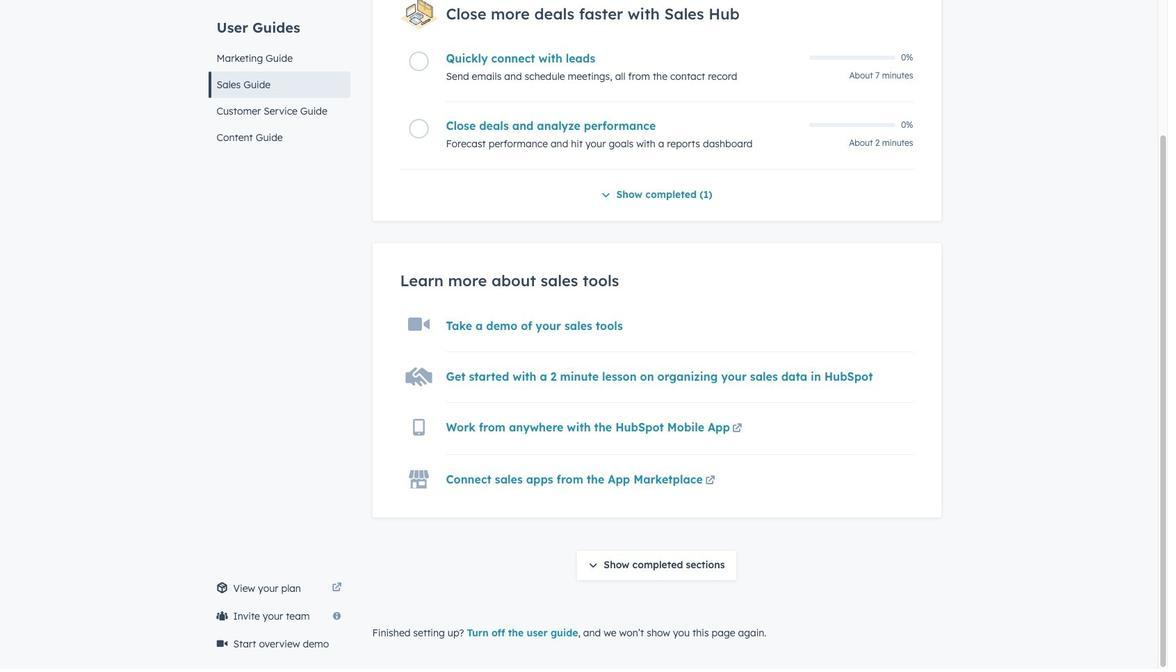 Task type: describe. For each thing, give the bounding box(es) containing it.
1 vertical spatial link opens in a new window image
[[706, 476, 715, 487]]

0 vertical spatial link opens in a new window image
[[733, 424, 742, 435]]



Task type: locate. For each thing, give the bounding box(es) containing it.
link opens in a new window image
[[733, 421, 742, 438], [706, 474, 715, 490], [332, 581, 342, 597], [332, 583, 342, 594]]

0 horizontal spatial link opens in a new window image
[[706, 476, 715, 487]]

1 horizontal spatial link opens in a new window image
[[733, 424, 742, 435]]

link opens in a new window image
[[733, 424, 742, 435], [706, 476, 715, 487]]

user guides element
[[208, 0, 350, 151]]



Task type: vqa. For each thing, say whether or not it's contained in the screenshot.
OWNER
no



